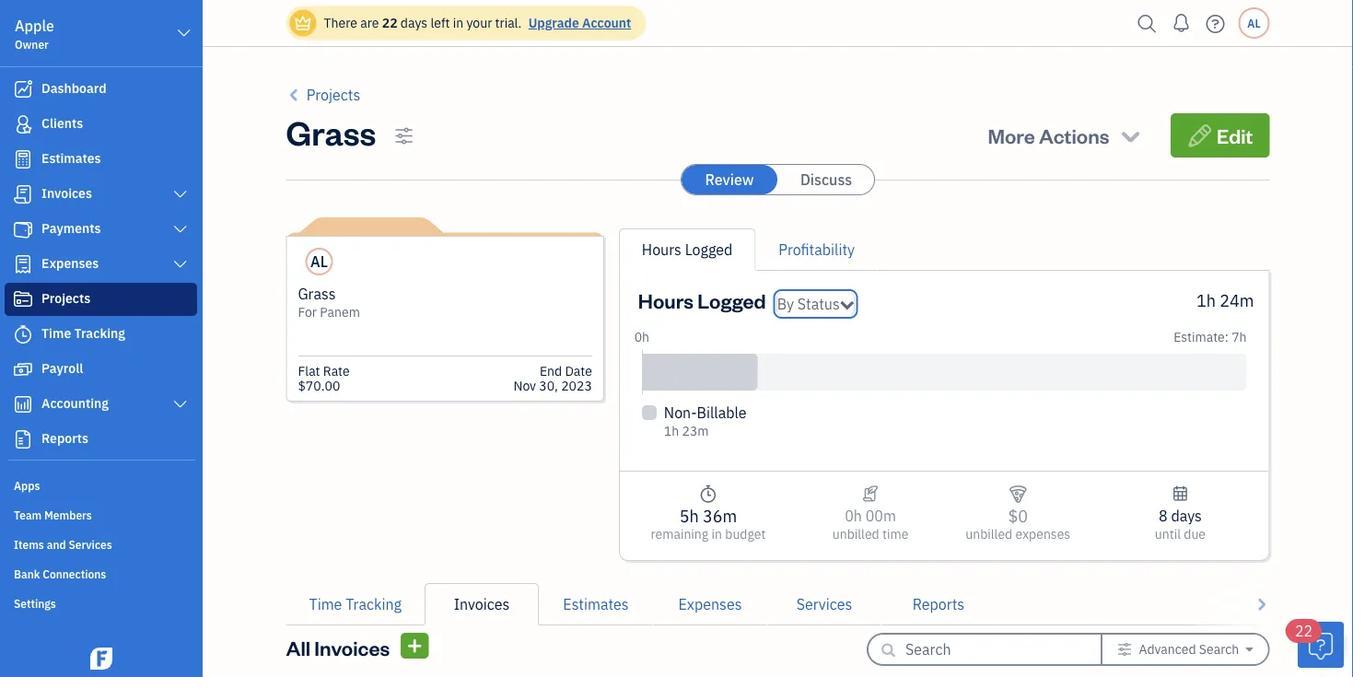 Task type: vqa. For each thing, say whether or not it's contained in the screenshot.
expenses image
yes



Task type: describe. For each thing, give the bounding box(es) containing it.
expenses image
[[1009, 483, 1028, 505]]

resource center badge image
[[1298, 622, 1344, 668]]

bank
[[14, 567, 40, 581]]

projects inside projects link
[[41, 290, 91, 307]]

payment image
[[12, 220, 34, 239]]

time
[[883, 526, 909, 543]]

members
[[44, 508, 92, 522]]

there
[[324, 14, 357, 31]]

0 vertical spatial 22
[[382, 14, 398, 31]]

client image
[[12, 115, 34, 134]]

accounting link
[[5, 388, 197, 421]]

payments
[[41, 220, 101, 237]]

1 horizontal spatial invoices link
[[425, 583, 539, 626]]

1h 24m
[[1197, 289, 1254, 311]]

search
[[1199, 641, 1239, 658]]

clients
[[41, 115, 83, 132]]

projects link
[[5, 283, 197, 316]]

are
[[360, 14, 379, 31]]

hours inside button
[[642, 240, 682, 259]]

pencil image
[[1188, 123, 1213, 148]]

0h for 0h 00m unbilled time
[[845, 506, 862, 526]]

0 vertical spatial in
[[453, 14, 464, 31]]

panem
[[320, 304, 360, 321]]

0h for 0h
[[635, 328, 650, 346]]

0 vertical spatial 1h
[[1197, 289, 1216, 311]]

2023
[[561, 377, 592, 394]]

for
[[298, 304, 317, 321]]

expenses
[[1016, 526, 1071, 543]]

budget
[[725, 526, 766, 543]]

1 vertical spatial estimates
[[563, 595, 629, 614]]

1 vertical spatial time tracking link
[[286, 583, 425, 626]]

Search text field
[[906, 635, 1072, 664]]

review
[[705, 170, 754, 189]]

services inside items and services link
[[69, 537, 112, 552]]

payments link
[[5, 213, 197, 246]]

review link
[[682, 165, 778, 194]]

advanced
[[1139, 641, 1196, 658]]

rate
[[323, 363, 350, 380]]

22 button
[[1286, 619, 1344, 668]]

1 vertical spatial hours logged
[[638, 287, 766, 313]]

0h 00m unbilled time
[[833, 506, 909, 543]]

left
[[431, 14, 450, 31]]

chevron large down image for accounting
[[172, 397, 189, 412]]

1 horizontal spatial reports link
[[882, 583, 996, 626]]

and
[[47, 537, 66, 552]]

1 vertical spatial time tracking
[[309, 595, 402, 614]]

edit link
[[1171, 113, 1270, 158]]

next image
[[1253, 593, 1270, 615]]

22 inside dropdown button
[[1295, 621, 1313, 641]]

trial.
[[495, 14, 522, 31]]

expenses link inside main 'element'
[[5, 248, 197, 281]]

payroll
[[41, 360, 83, 377]]

grass for grass for panem
[[298, 284, 336, 304]]

date
[[565, 363, 592, 380]]

estimate: 7h
[[1174, 328, 1247, 346]]

main element
[[0, 0, 249, 677]]

all invoices
[[286, 634, 390, 661]]

bank connections link
[[5, 559, 197, 587]]

items
[[14, 537, 44, 552]]

bank connections
[[14, 567, 106, 581]]

team members
[[14, 508, 92, 522]]

go to help image
[[1201, 10, 1230, 37]]

by status
[[777, 294, 840, 314]]

projects button
[[286, 84, 360, 106]]

invoices inside main 'element'
[[41, 185, 92, 202]]

7h
[[1232, 328, 1247, 346]]

more actions button
[[972, 113, 1160, 158]]

remaining
[[651, 526, 709, 543]]

unbilled inside $0 unbilled expenses
[[966, 526, 1013, 543]]

Hours Logged Group By field
[[777, 293, 855, 316]]

reports inside main 'element'
[[41, 430, 88, 447]]

actions
[[1039, 122, 1110, 148]]

expense image
[[12, 255, 34, 274]]

project image
[[12, 290, 34, 309]]

calendar image
[[1172, 483, 1189, 505]]

1 horizontal spatial tracking
[[346, 595, 402, 614]]

notifications image
[[1167, 5, 1196, 41]]

by
[[777, 294, 794, 314]]

tracking inside main 'element'
[[74, 325, 125, 342]]

edit
[[1217, 122, 1254, 148]]

there are 22 days left in your trial. upgrade account
[[324, 14, 631, 31]]

advanced search button
[[1103, 635, 1268, 664]]

30,
[[539, 377, 558, 394]]

8
[[1159, 506, 1168, 526]]

team members link
[[5, 500, 197, 528]]

8 days until due
[[1155, 506, 1206, 543]]

1 vertical spatial logged
[[698, 287, 766, 313]]

36m
[[703, 505, 737, 527]]

status
[[798, 294, 840, 314]]

profitability
[[779, 240, 855, 259]]

1 vertical spatial hours
[[638, 287, 694, 313]]

discuss link
[[779, 165, 874, 194]]

timetracking image
[[699, 483, 718, 505]]

your
[[467, 14, 492, 31]]

advanced search
[[1139, 641, 1239, 658]]

estimate image
[[12, 150, 34, 169]]

due
[[1184, 526, 1206, 543]]

al button
[[1239, 7, 1270, 39]]

crown image
[[293, 13, 313, 33]]

logged inside button
[[685, 240, 733, 259]]

chevron large down image for invoices
[[172, 187, 189, 202]]

team
[[14, 508, 42, 522]]

until
[[1155, 526, 1181, 543]]

chevron large down image for payments
[[172, 222, 189, 237]]

settings link
[[5, 589, 197, 616]]

0 vertical spatial chevron large down image
[[176, 22, 193, 44]]

settings for this project image
[[394, 124, 414, 146]]

days inside 8 days until due
[[1171, 506, 1202, 526]]

expenses inside main 'element'
[[41, 255, 99, 272]]

2 horizontal spatial invoices
[[454, 595, 510, 614]]

1 vertical spatial expenses link
[[653, 583, 767, 626]]

5h
[[680, 505, 699, 527]]

0 vertical spatial days
[[401, 14, 428, 31]]



Task type: locate. For each thing, give the bounding box(es) containing it.
2 vertical spatial chevron large down image
[[172, 257, 189, 272]]

logged
[[685, 240, 733, 259], [698, 287, 766, 313]]

0h
[[635, 328, 650, 346], [845, 506, 862, 526]]

time tracking inside main 'element'
[[41, 325, 125, 342]]

time tracking link
[[5, 318, 197, 351], [286, 583, 425, 626]]

$0 unbilled expenses
[[966, 505, 1071, 543]]

1 horizontal spatial time tracking
[[309, 595, 402, 614]]

accounting
[[41, 395, 109, 412]]

time
[[41, 325, 71, 342], [309, 595, 342, 614]]

chevrondown image
[[1118, 123, 1144, 148]]

in right left
[[453, 14, 464, 31]]

0 horizontal spatial reports
[[41, 430, 88, 447]]

tracking up all invoices
[[346, 595, 402, 614]]

0 vertical spatial tracking
[[74, 325, 125, 342]]

5h 36m remaining in budget
[[651, 505, 766, 543]]

in
[[453, 14, 464, 31], [712, 526, 722, 543]]

1 horizontal spatial al
[[1248, 16, 1261, 30]]

0 vertical spatial hours logged
[[642, 240, 733, 259]]

al right go to help icon
[[1248, 16, 1261, 30]]

upgrade
[[529, 14, 579, 31]]

hours logged down review link at the top right of page
[[642, 240, 733, 259]]

estimates inside main 'element'
[[41, 150, 101, 167]]

reports down accounting
[[41, 430, 88, 447]]

payroll link
[[5, 353, 197, 386]]

0 horizontal spatial 1h
[[664, 422, 679, 439]]

tracking down projects link
[[74, 325, 125, 342]]

logged down review link at the top right of page
[[685, 240, 733, 259]]

services inside services link
[[797, 595, 852, 614]]

1 horizontal spatial reports
[[913, 595, 965, 614]]

more
[[988, 122, 1035, 148]]

projects right project image
[[41, 290, 91, 307]]

al up grass for panem
[[311, 252, 328, 271]]

time right timer icon
[[41, 325, 71, 342]]

1 vertical spatial 22
[[1295, 621, 1313, 641]]

in inside 5h 36m remaining in budget
[[712, 526, 722, 543]]

unbilled left "time"
[[833, 526, 880, 543]]

settings
[[14, 596, 56, 611]]

1 horizontal spatial expenses link
[[653, 583, 767, 626]]

expenses down remaining
[[679, 595, 742, 614]]

chart image
[[12, 395, 34, 414]]

billable
[[697, 403, 747, 422]]

0 horizontal spatial al
[[311, 252, 328, 271]]

estimates
[[41, 150, 101, 167], [563, 595, 629, 614]]

chevron large down image for expenses
[[172, 257, 189, 272]]

0 horizontal spatial estimates link
[[5, 143, 197, 176]]

discuss
[[801, 170, 852, 189]]

0 horizontal spatial time tracking
[[41, 325, 125, 342]]

time tracking
[[41, 325, 125, 342], [309, 595, 402, 614]]

0 horizontal spatial invoices link
[[5, 178, 197, 211]]

0 horizontal spatial time
[[41, 325, 71, 342]]

unbilled down 'expenses' image
[[966, 526, 1013, 543]]

chevron large down image down payroll link
[[172, 397, 189, 412]]

0 vertical spatial time tracking
[[41, 325, 125, 342]]

dashboard
[[41, 80, 107, 97]]

1 chevron large down image from the top
[[172, 187, 189, 202]]

time tracking link up all invoices
[[286, 583, 425, 626]]

1 vertical spatial in
[[712, 526, 722, 543]]

24m
[[1220, 289, 1254, 311]]

reports link up the search text box
[[882, 583, 996, 626]]

1 horizontal spatial days
[[1171, 506, 1202, 526]]

settings image
[[1118, 642, 1133, 657]]

unbilled
[[833, 526, 880, 543], [966, 526, 1013, 543]]

$0
[[1008, 505, 1028, 527]]

hours logged button
[[642, 239, 733, 261]]

flat
[[298, 363, 320, 380]]

0 horizontal spatial expenses link
[[5, 248, 197, 281]]

chevronleft image
[[286, 84, 303, 106]]

time tracking link down projects link
[[5, 318, 197, 351]]

invoices image
[[862, 483, 879, 505]]

0 horizontal spatial reports link
[[5, 423, 197, 456]]

1 horizontal spatial 1h
[[1197, 289, 1216, 311]]

1 horizontal spatial projects
[[307, 85, 360, 105]]

invoices
[[41, 185, 92, 202], [454, 595, 510, 614], [314, 634, 390, 661]]

1 horizontal spatial expenses
[[679, 595, 742, 614]]

items and services
[[14, 537, 112, 552]]

1 vertical spatial days
[[1171, 506, 1202, 526]]

1 horizontal spatial estimates link
[[539, 583, 653, 626]]

1 vertical spatial services
[[797, 595, 852, 614]]

0 vertical spatial grass
[[286, 110, 376, 153]]

0 vertical spatial chevron large down image
[[172, 187, 189, 202]]

0 vertical spatial time
[[41, 325, 71, 342]]

0 horizontal spatial projects
[[41, 290, 91, 307]]

apple owner
[[15, 16, 54, 52]]

flat rate $70.00
[[298, 363, 350, 394]]

1 horizontal spatial in
[[712, 526, 722, 543]]

non-billable 1h 23m
[[664, 403, 747, 439]]

all
[[286, 634, 311, 661]]

0 vertical spatial reports
[[41, 430, 88, 447]]

expenses link
[[5, 248, 197, 281], [653, 583, 767, 626]]

reports up the search text box
[[913, 595, 965, 614]]

more actions
[[988, 122, 1110, 148]]

23m
[[682, 422, 709, 439]]

dashboard image
[[12, 80, 34, 99]]

apple
[[15, 16, 54, 35]]

days left left
[[401, 14, 428, 31]]

1 vertical spatial estimates link
[[539, 583, 653, 626]]

expenses link up projects link
[[5, 248, 197, 281]]

unbilled inside 0h 00m unbilled time
[[833, 526, 880, 543]]

chevron large down image
[[172, 187, 189, 202], [172, 397, 189, 412]]

1 horizontal spatial unbilled
[[966, 526, 1013, 543]]

end
[[540, 363, 562, 380]]

1 vertical spatial 1h
[[664, 422, 679, 439]]

estimates link for the invoices link to the top
[[5, 143, 197, 176]]

hours
[[642, 240, 682, 259], [638, 287, 694, 313]]

chevron large down image up payments link
[[172, 187, 189, 202]]

1 vertical spatial time
[[309, 595, 342, 614]]

chevron large down image inside accounting link
[[172, 397, 189, 412]]

apps link
[[5, 471, 197, 498]]

clients link
[[5, 108, 197, 141]]

services
[[69, 537, 112, 552], [797, 595, 852, 614]]

chevron large down image
[[176, 22, 193, 44], [172, 222, 189, 237], [172, 257, 189, 272]]

grass for panem
[[298, 284, 360, 321]]

1h inside non-billable 1h 23m
[[664, 422, 679, 439]]

al inside dropdown button
[[1248, 16, 1261, 30]]

time tracking down projects link
[[41, 325, 125, 342]]

apps
[[14, 478, 40, 493]]

days down calendar image
[[1171, 506, 1202, 526]]

search image
[[1133, 10, 1162, 37]]

1h left 24m
[[1197, 289, 1216, 311]]

0 vertical spatial al
[[1248, 16, 1261, 30]]

logged left by
[[698, 287, 766, 313]]

1 vertical spatial invoices
[[454, 595, 510, 614]]

1h left 23m
[[664, 422, 679, 439]]

1 vertical spatial projects
[[41, 290, 91, 307]]

grass up flat
[[298, 284, 336, 304]]

owner
[[15, 37, 49, 52]]

0 vertical spatial invoices
[[41, 185, 92, 202]]

freshbooks image
[[87, 648, 116, 670]]

0 vertical spatial estimates
[[41, 150, 101, 167]]

0 horizontal spatial in
[[453, 14, 464, 31]]

in left budget at the bottom right
[[712, 526, 722, 543]]

services link
[[767, 583, 882, 626]]

0 horizontal spatial unbilled
[[833, 526, 880, 543]]

1 vertical spatial reports
[[913, 595, 965, 614]]

caretdown image
[[1246, 642, 1254, 657]]

0 horizontal spatial 0h
[[635, 328, 650, 346]]

1 horizontal spatial 0h
[[845, 506, 862, 526]]

0 vertical spatial invoices link
[[5, 178, 197, 211]]

timer image
[[12, 325, 34, 344]]

0 vertical spatial 0h
[[635, 328, 650, 346]]

hours logged
[[642, 240, 733, 259], [638, 287, 766, 313]]

expenses
[[41, 255, 99, 272], [679, 595, 742, 614]]

days
[[401, 14, 428, 31], [1171, 506, 1202, 526]]

reports
[[41, 430, 88, 447], [913, 595, 965, 614]]

1 vertical spatial chevron large down image
[[172, 397, 189, 412]]

0 vertical spatial estimates link
[[5, 143, 197, 176]]

0 vertical spatial expenses
[[41, 255, 99, 272]]

1 horizontal spatial services
[[797, 595, 852, 614]]

1 vertical spatial invoices link
[[425, 583, 539, 626]]

0 vertical spatial services
[[69, 537, 112, 552]]

1 vertical spatial expenses
[[679, 595, 742, 614]]

grass down projects button
[[286, 110, 376, 153]]

1 vertical spatial 0h
[[845, 506, 862, 526]]

1 vertical spatial tracking
[[346, 595, 402, 614]]

0 horizontal spatial days
[[401, 14, 428, 31]]

0 vertical spatial projects
[[307, 85, 360, 105]]

non-
[[664, 403, 697, 422]]

0 horizontal spatial expenses
[[41, 255, 99, 272]]

estimates link for the bottom expenses link
[[539, 583, 653, 626]]

0h inside 0h 00m unbilled time
[[845, 506, 862, 526]]

0 horizontal spatial tracking
[[74, 325, 125, 342]]

1 horizontal spatial time
[[309, 595, 342, 614]]

0 vertical spatial reports link
[[5, 423, 197, 456]]

projects inside projects button
[[307, 85, 360, 105]]

projects right chevronleft image
[[307, 85, 360, 105]]

time inside main 'element'
[[41, 325, 71, 342]]

tracking
[[74, 325, 125, 342], [346, 595, 402, 614]]

0 horizontal spatial services
[[69, 537, 112, 552]]

00m
[[866, 506, 896, 526]]

1 vertical spatial reports link
[[882, 583, 996, 626]]

expenses link down remaining
[[653, 583, 767, 626]]

report image
[[12, 430, 34, 449]]

upgrade account link
[[525, 14, 631, 31]]

connections
[[43, 567, 106, 581]]

0 horizontal spatial 22
[[382, 14, 398, 31]]

add invoice image
[[406, 635, 423, 657]]

1 horizontal spatial time tracking link
[[286, 583, 425, 626]]

$70.00
[[298, 377, 340, 394]]

money image
[[12, 360, 34, 379]]

2 chevron large down image from the top
[[172, 397, 189, 412]]

time up all invoices
[[309, 595, 342, 614]]

account
[[582, 14, 631, 31]]

al
[[1248, 16, 1261, 30], [311, 252, 328, 271]]

2 unbilled from the left
[[966, 526, 1013, 543]]

items and services link
[[5, 530, 197, 557]]

profitability button
[[779, 239, 855, 261]]

1 horizontal spatial estimates
[[563, 595, 629, 614]]

1 unbilled from the left
[[833, 526, 880, 543]]

reports link down accounting link
[[5, 423, 197, 456]]

grass inside grass for panem
[[298, 284, 336, 304]]

1 horizontal spatial 22
[[1295, 621, 1313, 641]]

end date nov 30, 2023
[[514, 363, 592, 394]]

0 vertical spatial hours
[[642, 240, 682, 259]]

0 horizontal spatial time tracking link
[[5, 318, 197, 351]]

projects
[[307, 85, 360, 105], [41, 290, 91, 307]]

grass for grass
[[286, 110, 376, 153]]

dashboard link
[[5, 73, 197, 106]]

1 vertical spatial al
[[311, 252, 328, 271]]

2 vertical spatial invoices
[[314, 634, 390, 661]]

expenses down payments at the left of the page
[[41, 255, 99, 272]]

22 right "search"
[[1295, 621, 1313, 641]]

nov
[[514, 377, 536, 394]]

time tracking up all invoices
[[309, 595, 402, 614]]

1 horizontal spatial invoices
[[314, 634, 390, 661]]

22
[[382, 14, 398, 31], [1295, 621, 1313, 641]]

1 vertical spatial grass
[[298, 284, 336, 304]]

22 right are
[[382, 14, 398, 31]]

0 vertical spatial time tracking link
[[5, 318, 197, 351]]

chevron large down image inside expenses link
[[172, 257, 189, 272]]

estimate:
[[1174, 328, 1229, 346]]

1 vertical spatial chevron large down image
[[172, 222, 189, 237]]

0 horizontal spatial invoices
[[41, 185, 92, 202]]

hours logged down hours logged button
[[638, 287, 766, 313]]

invoice image
[[12, 185, 34, 204]]

grass
[[286, 110, 376, 153], [298, 284, 336, 304]]

0 vertical spatial logged
[[685, 240, 733, 259]]

0 horizontal spatial estimates
[[41, 150, 101, 167]]

0 vertical spatial expenses link
[[5, 248, 197, 281]]



